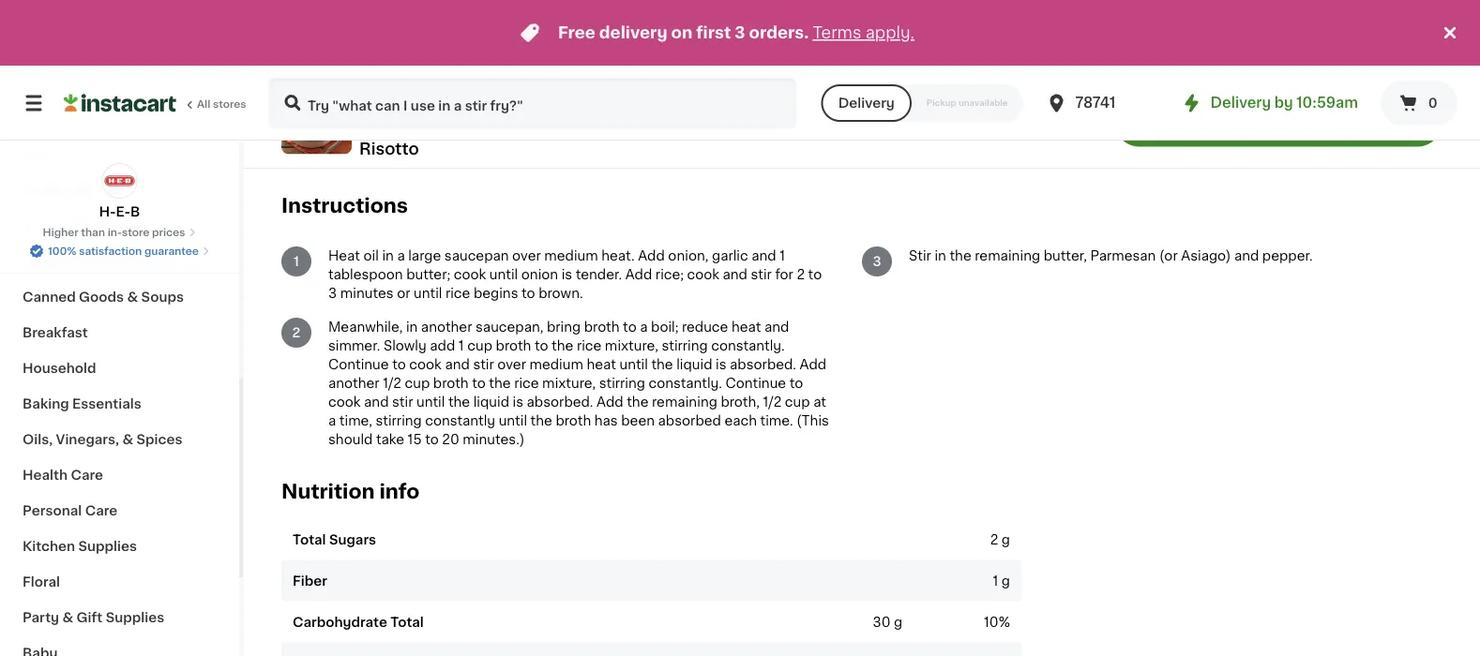 Task type: vqa. For each thing, say whether or not it's contained in the screenshot.
Cheese
yes



Task type: locate. For each thing, give the bounding box(es) containing it.
personal care link
[[11, 493, 228, 529]]

0 horizontal spatial absorbed.
[[527, 396, 593, 409]]

mixture, up has in the bottom of the page
[[542, 377, 596, 390]]

1 cup arborio rice 2 14-ounce cans reduced-sodium chicken broth ½ cup finely shredded parmesan or asiago cheese ⅛ teaspoon black pepper
[[319, 56, 653, 126]]

absorbed
[[658, 414, 721, 428]]

0 vertical spatial absorbed.
[[730, 358, 796, 371]]

for
[[775, 268, 793, 281]]

guarantee
[[144, 246, 199, 257]]

3 left minutes
[[328, 287, 337, 300]]

medium up tender.
[[544, 249, 598, 263]]

1 vertical spatial heat
[[587, 358, 616, 371]]

1 vertical spatial 1/2
[[763, 396, 782, 409]]

baking essentials
[[23, 398, 141, 411]]

1/2 up time. at the right
[[763, 396, 782, 409]]

g up "1 g"
[[1002, 534, 1010, 547]]

None search field
[[268, 77, 797, 129]]

0 horizontal spatial parmesan
[[471, 94, 536, 107]]

1 vertical spatial is
[[716, 358, 727, 371]]

health care link
[[11, 458, 228, 493]]

stirring
[[662, 339, 708, 353], [599, 377, 645, 390], [376, 414, 422, 428]]

a inside the heat oil in a large saucepan over medium heat. add onion, garlic and 1 tablespoon butter; cook until onion is tender. add rice; cook and stir for 2 to 3 minutes or until rice begins to brown.
[[397, 249, 405, 263]]

cook down add
[[409, 358, 442, 371]]

0 horizontal spatial a
[[328, 414, 336, 428]]

add 5 ingredients to cart button
[[1114, 96, 1443, 147]]

goods up 100%
[[50, 220, 95, 233]]

supplies down personal care link
[[78, 540, 137, 553]]

0 horizontal spatial 3
[[328, 287, 337, 300]]

over up onion
[[512, 249, 541, 263]]

0 horizontal spatial total
[[293, 534, 326, 547]]

2 vertical spatial g
[[894, 616, 903, 629]]

g
[[1002, 534, 1010, 547], [1002, 575, 1010, 588], [894, 616, 903, 629]]

1 vertical spatial remaining
[[652, 396, 718, 409]]

remaining left butter, in the top of the page
[[975, 249, 1040, 263]]

care down vinegars,
[[71, 469, 103, 482]]

2 vertical spatial a
[[328, 414, 336, 428]]

cook up time,
[[328, 396, 361, 409]]

and down for
[[764, 321, 789, 334]]

0 vertical spatial stirring
[[662, 339, 708, 353]]

0 vertical spatial liquid
[[677, 358, 712, 371]]

another up add
[[421, 321, 472, 334]]

is inside the heat oil in a large saucepan over medium heat. add onion, garlic and 1 tablespoon butter; cook until onion is tender. add rice; cook and stir for 2 to 3 minutes or until rice begins to brown.
[[562, 268, 572, 281]]

first
[[696, 25, 731, 41]]

3
[[735, 25, 745, 41], [873, 255, 881, 268], [328, 287, 337, 300]]

2 right for
[[797, 268, 805, 281]]

add left 5
[[1174, 114, 1208, 129]]

goods down condiments & sauces
[[79, 291, 124, 304]]

minutes
[[340, 287, 394, 300]]

2
[[319, 75, 327, 88], [797, 268, 805, 281], [292, 326, 301, 339], [990, 534, 998, 547]]

g for 30 g
[[894, 616, 903, 629]]

boil;
[[651, 321, 679, 334]]

is up brown.
[[562, 268, 572, 281]]

0 vertical spatial medium
[[544, 249, 598, 263]]

1 left heat
[[294, 255, 299, 268]]

0 horizontal spatial mixture,
[[542, 377, 596, 390]]

free
[[558, 25, 596, 41]]

liquid down "reduce"
[[677, 358, 712, 371]]

2 vertical spatial is
[[513, 396, 523, 409]]

1 vertical spatial g
[[1002, 575, 1010, 588]]

oils, vinegars, & spices link
[[11, 422, 228, 458]]

broth left has in the bottom of the page
[[556, 414, 591, 428]]

nutrition info
[[281, 482, 420, 502]]

terms
[[813, 25, 862, 41]]

stir up 15
[[392, 396, 413, 409]]

1 horizontal spatial stir
[[473, 358, 494, 371]]

1 up 10 %
[[993, 575, 998, 588]]

heat
[[732, 321, 761, 334], [587, 358, 616, 371]]

constantly. up absorbed
[[649, 377, 722, 390]]

to up "(this"
[[790, 377, 803, 390]]

condiments
[[23, 255, 106, 268]]

2 g
[[990, 534, 1010, 547]]

gift
[[77, 612, 103, 625]]

0 vertical spatial another
[[421, 321, 472, 334]]

absorbed. up broth,
[[730, 358, 796, 371]]

2 horizontal spatial in
[[935, 249, 946, 263]]

in inside meanwhile, in another saucepan, bring broth to a boil; reduce heat and simmer. slowly add 1 cup broth to the rice mixture, stirring constantly. continue to cook and stir over medium heat until the liquid is absorbed. add another 1/2 cup broth to the rice mixture, stirring constantly. continue to cook and stir until the liquid is absorbed. add the remaining broth, 1/2 cup at a time, stirring constantly until the broth has been absorbed each time. (this should take 15 to 20 minutes.)
[[406, 321, 418, 334]]

0 vertical spatial is
[[562, 268, 572, 281]]

0 vertical spatial total
[[293, 534, 326, 547]]

a
[[397, 249, 405, 263], [640, 321, 648, 334], [328, 414, 336, 428]]

total right 'carbohydrate'
[[390, 616, 424, 629]]

0 vertical spatial 1/2
[[383, 377, 401, 390]]

or
[[540, 94, 553, 107], [397, 287, 410, 300]]

Search field
[[270, 79, 795, 128]]

absorbed. down bring
[[527, 396, 593, 409]]

1 vertical spatial or
[[397, 287, 410, 300]]

(or
[[1159, 249, 1178, 263]]

brown.
[[539, 287, 583, 300]]

goods
[[50, 220, 95, 233], [79, 291, 124, 304]]

0 vertical spatial stir
[[751, 268, 772, 281]]

vinegars,
[[56, 433, 119, 447]]

0 horizontal spatial liquid
[[473, 396, 509, 409]]

&
[[99, 220, 110, 233], [109, 255, 120, 268], [127, 291, 138, 304], [122, 433, 133, 447], [62, 612, 73, 625]]

5
[[1212, 114, 1223, 129]]

over
[[512, 249, 541, 263], [497, 358, 526, 371]]

1 horizontal spatial stirring
[[599, 377, 645, 390]]

stirring down boil; on the left of page
[[662, 339, 708, 353]]

remaining up absorbed
[[652, 396, 718, 409]]

medium inside the heat oil in a large saucepan over medium heat. add onion, garlic and 1 tablespoon butter; cook until onion is tender. add rice; cook and stir for 2 to 3 minutes or until rice begins to brown.
[[544, 249, 598, 263]]

0 vertical spatial a
[[397, 249, 405, 263]]

a left time,
[[328, 414, 336, 428]]

0 horizontal spatial 1/2
[[383, 377, 401, 390]]

broth up cheese
[[598, 75, 634, 88]]

3 left stir
[[873, 255, 881, 268]]

& for soups
[[127, 291, 138, 304]]

broth inside 1 cup arborio rice 2 14-ounce cans reduced-sodium chicken broth ½ cup finely shredded parmesan or asiago cheese ⅛ teaspoon black pepper
[[598, 75, 634, 88]]

care for personal care
[[85, 505, 117, 518]]

stirring up take
[[376, 414, 422, 428]]

cook down onion,
[[687, 268, 719, 281]]

1 vertical spatial liquid
[[473, 396, 509, 409]]

meanwhile, in another saucepan, bring broth to a boil; reduce heat and simmer. slowly add 1 cup broth to the rice mixture, stirring constantly. continue to cook and stir over medium heat until the liquid is absorbed. add another 1/2 cup broth to the rice mixture, stirring constantly. continue to cook and stir until the liquid is absorbed. add the remaining broth, 1/2 cup at a time, stirring constantly until the broth has been absorbed each time. (this should take 15 to 20 minutes.)
[[328, 321, 829, 446]]

black
[[399, 112, 434, 126]]

a left boil; on the left of page
[[640, 321, 648, 334]]

0
[[1428, 97, 1438, 110]]

0 vertical spatial g
[[1002, 534, 1010, 547]]

is
[[562, 268, 572, 281], [716, 358, 727, 371], [513, 396, 523, 409]]

2 left simmer.
[[292, 326, 301, 339]]

delivery inside button
[[838, 97, 895, 110]]

g up the %
[[1002, 575, 1010, 588]]

goods for canned
[[79, 291, 124, 304]]

1 up ½
[[319, 56, 324, 69]]

parmesan
[[471, 94, 536, 107], [1090, 249, 1156, 263]]

delivery
[[1211, 96, 1271, 110], [838, 97, 895, 110]]

0 horizontal spatial remaining
[[652, 396, 718, 409]]

sauces
[[123, 255, 173, 268]]

0 vertical spatial mixture,
[[605, 339, 658, 353]]

in up slowly
[[406, 321, 418, 334]]

in right oil
[[382, 249, 394, 263]]

0 horizontal spatial stir
[[392, 396, 413, 409]]

parmesan down the sodium
[[471, 94, 536, 107]]

stirring up been
[[599, 377, 645, 390]]

absorbed.
[[730, 358, 796, 371], [527, 396, 593, 409]]

mixture, down boil; on the left of page
[[605, 339, 658, 353]]

care up kitchen supplies link
[[85, 505, 117, 518]]

supplies down floral link
[[106, 612, 164, 625]]

2 inside 1 cup arborio rice 2 14-ounce cans reduced-sodium chicken broth ½ cup finely shredded parmesan or asiago cheese ⅛ teaspoon black pepper
[[319, 75, 327, 88]]

14-
[[330, 75, 351, 88]]

1 horizontal spatial continue
[[726, 377, 786, 390]]

1 horizontal spatial total
[[390, 616, 424, 629]]

1 horizontal spatial a
[[397, 249, 405, 263]]

%
[[999, 616, 1010, 629]]

1 horizontal spatial parmesan
[[1090, 249, 1156, 263]]

2 horizontal spatial stir
[[751, 268, 772, 281]]

add inside button
[[1174, 114, 1208, 129]]

2 horizontal spatial 3
[[873, 255, 881, 268]]

1 vertical spatial goods
[[79, 291, 124, 304]]

until
[[489, 268, 518, 281], [414, 287, 442, 300], [620, 358, 648, 371], [416, 396, 445, 409], [499, 414, 527, 428]]

1 inside meanwhile, in another saucepan, bring broth to a boil; reduce heat and simmer. slowly add 1 cup broth to the rice mixture, stirring constantly. continue to cook and stir over medium heat until the liquid is absorbed. add another 1/2 cup broth to the rice mixture, stirring constantly. continue to cook and stir until the liquid is absorbed. add the remaining broth, 1/2 cup at a time, stirring constantly until the broth has been absorbed each time. (this should take 15 to 20 minutes.)
[[459, 339, 464, 353]]

saucepan
[[444, 249, 509, 263]]

1/2 down slowly
[[383, 377, 401, 390]]

butter;
[[406, 268, 450, 281]]

parmesan left (or
[[1090, 249, 1156, 263]]

tablespoon
[[328, 268, 403, 281]]

rice down butter; in the top left of the page
[[446, 287, 470, 300]]

rice up cans
[[406, 56, 431, 69]]

until up begins on the left top of page
[[489, 268, 518, 281]]

0 vertical spatial heat
[[732, 321, 761, 334]]

1 horizontal spatial is
[[562, 268, 572, 281]]

1 vertical spatial supplies
[[106, 612, 164, 625]]

rice down bring
[[577, 339, 602, 353]]

0 vertical spatial parmesan
[[471, 94, 536, 107]]

0 horizontal spatial delivery
[[838, 97, 895, 110]]

goods for dry
[[50, 220, 95, 233]]

1 vertical spatial a
[[640, 321, 648, 334]]

soups
[[141, 291, 184, 304]]

1 right add
[[459, 339, 464, 353]]

2 vertical spatial stir
[[392, 396, 413, 409]]

0 vertical spatial care
[[71, 469, 103, 482]]

1 vertical spatial stirring
[[599, 377, 645, 390]]

deli
[[23, 148, 49, 161]]

another down simmer.
[[328, 377, 380, 390]]

stir
[[751, 268, 772, 281], [473, 358, 494, 371], [392, 396, 413, 409]]

in right stir
[[935, 249, 946, 263]]

or down chicken
[[540, 94, 553, 107]]

or down butter; in the top left of the page
[[397, 287, 410, 300]]

0 vertical spatial or
[[540, 94, 553, 107]]

g for 1 g
[[1002, 575, 1010, 588]]

medium down bring
[[530, 358, 583, 371]]

1 horizontal spatial 3
[[735, 25, 745, 41]]

liquid up the constantly
[[473, 396, 509, 409]]

store
[[122, 227, 149, 238]]

to
[[1327, 114, 1344, 129], [808, 268, 822, 281], [522, 287, 535, 300], [623, 321, 637, 334], [535, 339, 548, 353], [392, 358, 406, 371], [472, 377, 486, 390], [790, 377, 803, 390], [425, 433, 439, 446]]

3 right first
[[735, 25, 745, 41]]

1 vertical spatial stir
[[473, 358, 494, 371]]

h-e-b logo image
[[102, 163, 137, 199]]

2 horizontal spatial stirring
[[662, 339, 708, 353]]

h-e-b link
[[99, 163, 140, 221]]

is down "reduce"
[[716, 358, 727, 371]]

heat up has in the bottom of the page
[[587, 358, 616, 371]]

30 g
[[873, 616, 903, 629]]

rice inside the heat oil in a large saucepan over medium heat. add onion, garlic and 1 tablespoon butter; cook until onion is tender. add rice; cook and stir for 2 to 3 minutes or until rice begins to brown.
[[446, 287, 470, 300]]

onion
[[521, 268, 558, 281]]

a left 'large'
[[397, 249, 405, 263]]

100%
[[48, 246, 76, 257]]

1 up for
[[780, 249, 785, 263]]

0 horizontal spatial or
[[397, 287, 410, 300]]

heat oil in a large saucepan over medium heat. add onion, garlic and 1 tablespoon butter; cook until onion is tender. add rice; cook and stir for 2 to 3 minutes or until rice begins to brown.
[[328, 249, 822, 300]]

delivery up 5
[[1211, 96, 1271, 110]]

health
[[23, 469, 68, 482]]

1 horizontal spatial absorbed.
[[730, 358, 796, 371]]

add
[[1174, 114, 1208, 129], [638, 249, 665, 263], [625, 268, 652, 281], [800, 358, 827, 371], [597, 396, 623, 409]]

stir left for
[[751, 268, 772, 281]]

1 vertical spatial constantly.
[[649, 377, 722, 390]]

0 vertical spatial goods
[[50, 220, 95, 233]]

in for meanwhile, in another saucepan, bring broth to a boil; reduce heat and simmer. slowly add 1 cup broth to the rice mixture, stirring constantly. continue to cook and stir over medium heat until the liquid is absorbed. add another 1/2 cup broth to the rice mixture, stirring constantly. continue to cook and stir until the liquid is absorbed. add the remaining broth, 1/2 cup at a time, stirring constantly until the broth has been absorbed each time. (this should take 15 to 20 minutes.)
[[406, 321, 418, 334]]

terms apply. link
[[813, 25, 915, 41]]

0 horizontal spatial stirring
[[376, 414, 422, 428]]

to right 15
[[425, 433, 439, 446]]

canned
[[23, 291, 76, 304]]

total up fiber
[[293, 534, 326, 547]]

medium inside meanwhile, in another saucepan, bring broth to a boil; reduce heat and simmer. slowly add 1 cup broth to the rice mixture, stirring constantly. continue to cook and stir over medium heat until the liquid is absorbed. add another 1/2 cup broth to the rice mixture, stirring constantly. continue to cook and stir until the liquid is absorbed. add the remaining broth, 1/2 cup at a time, stirring constantly until the broth has been absorbed each time. (this should take 15 to 20 minutes.)
[[530, 358, 583, 371]]

1 horizontal spatial in
[[406, 321, 418, 334]]

info
[[379, 482, 420, 502]]

1 horizontal spatial delivery
[[1211, 96, 1271, 110]]

1 horizontal spatial remaining
[[975, 249, 1040, 263]]

constantly. down "reduce"
[[711, 339, 785, 353]]

0 horizontal spatial another
[[328, 377, 380, 390]]

to down 10:59am
[[1327, 114, 1344, 129]]

⅛
[[319, 112, 330, 126]]

2 vertical spatial 3
[[328, 287, 337, 300]]

another
[[421, 321, 472, 334], [328, 377, 380, 390]]

cart
[[1348, 114, 1383, 129]]

2 left 14-
[[319, 75, 327, 88]]

add down heat.
[[625, 268, 652, 281]]

1 inside 1 cup arborio rice 2 14-ounce cans reduced-sodium chicken broth ½ cup finely shredded parmesan or asiago cheese ⅛ teaspoon black pepper
[[319, 56, 324, 69]]

cook
[[454, 268, 486, 281], [687, 268, 719, 281], [409, 358, 442, 371], [328, 396, 361, 409]]

1 vertical spatial parmesan
[[1090, 249, 1156, 263]]

canned goods & soups link
[[11, 280, 228, 315]]

0 vertical spatial over
[[512, 249, 541, 263]]

1 vertical spatial over
[[497, 358, 526, 371]]

saucepan,
[[476, 321, 544, 334]]

1 vertical spatial care
[[85, 505, 117, 518]]

in
[[382, 249, 394, 263], [935, 249, 946, 263], [406, 321, 418, 334]]

0 horizontal spatial heat
[[587, 358, 616, 371]]

delivery for delivery by 10:59am
[[1211, 96, 1271, 110]]

is up minutes.) in the bottom left of the page
[[513, 396, 523, 409]]

parmesan inside 1 cup arborio rice 2 14-ounce cans reduced-sodium chicken broth ½ cup finely shredded parmesan or asiago cheese ⅛ teaspoon black pepper
[[471, 94, 536, 107]]

0 horizontal spatial in
[[382, 249, 394, 263]]

stir in the remaining butter, parmesan (or asiago) and pepper.
[[909, 249, 1313, 263]]

delivery for delivery
[[838, 97, 895, 110]]

care for health care
[[71, 469, 103, 482]]

1 horizontal spatial or
[[540, 94, 553, 107]]

heat right "reduce"
[[732, 321, 761, 334]]

delivery down terms apply. link
[[838, 97, 895, 110]]

1 vertical spatial medium
[[530, 358, 583, 371]]

over down saucepan,
[[497, 358, 526, 371]]

0 vertical spatial 3
[[735, 25, 745, 41]]

1 horizontal spatial heat
[[732, 321, 761, 334]]

dry goods & pasta
[[23, 220, 151, 233]]

1 vertical spatial another
[[328, 377, 380, 390]]

over inside meanwhile, in another saucepan, bring broth to a boil; reduce heat and simmer. slowly add 1 cup broth to the rice mixture, stirring constantly. continue to cook and stir over medium heat until the liquid is absorbed. add another 1/2 cup broth to the rice mixture, stirring constantly. continue to cook and stir until the liquid is absorbed. add the remaining broth, 1/2 cup at a time, stirring constantly until the broth has been absorbed each time. (this should take 15 to 20 minutes.)
[[497, 358, 526, 371]]

0 vertical spatial continue
[[328, 358, 389, 371]]

supplies
[[78, 540, 137, 553], [106, 612, 164, 625]]



Task type: describe. For each thing, give the bounding box(es) containing it.
time.
[[760, 414, 793, 428]]

arborio
[[356, 56, 403, 69]]

1 g
[[993, 575, 1010, 588]]

1 horizontal spatial another
[[421, 321, 472, 334]]

10
[[984, 616, 999, 629]]

1 horizontal spatial liquid
[[677, 358, 712, 371]]

instacart logo image
[[64, 92, 176, 114]]

and down add
[[445, 358, 470, 371]]

service type group
[[822, 84, 1023, 122]]

1 inside the heat oil in a large saucepan over medium heat. add onion, garlic and 1 tablespoon butter; cook until onion is tender. add rice; cook and stir for 2 to 3 minutes or until rice begins to brown.
[[780, 249, 785, 263]]

asiago)
[[1181, 249, 1231, 263]]

78741
[[1076, 96, 1116, 110]]

instructions
[[281, 195, 408, 215]]

over inside the heat oil in a large saucepan over medium heat. add onion, garlic and 1 tablespoon butter; cook until onion is tender. add rice; cook and stir for 2 to 3 minutes or until rice begins to brown.
[[512, 249, 541, 263]]

to left boil; on the left of page
[[623, 321, 637, 334]]

baking essentials link
[[11, 386, 228, 422]]

cup down slowly
[[405, 377, 430, 390]]

rice down saucepan,
[[514, 377, 539, 390]]

personal
[[23, 505, 82, 518]]

1 for 1
[[294, 255, 299, 268]]

party & gift supplies
[[23, 612, 164, 625]]

or inside the heat oil in a large saucepan over medium heat. add onion, garlic and 1 tablespoon butter; cook until onion is tender. add rice; cook and stir for 2 to 3 minutes or until rice begins to brown.
[[397, 287, 410, 300]]

sodium
[[491, 75, 540, 88]]

all
[[197, 99, 210, 109]]

1 horizontal spatial 1/2
[[763, 396, 782, 409]]

all stores link
[[64, 77, 248, 129]]

cup left at
[[785, 396, 810, 409]]

2 vertical spatial stirring
[[376, 414, 422, 428]]

essentials
[[72, 398, 141, 411]]

to inside button
[[1327, 114, 1344, 129]]

20
[[442, 433, 459, 446]]

satisfaction
[[79, 246, 142, 257]]

add 5 ingredients to cart
[[1174, 114, 1383, 129]]

broth,
[[721, 396, 760, 409]]

delivery by 10:59am link
[[1181, 92, 1358, 114]]

broth down saucepan,
[[496, 339, 531, 353]]

time,
[[339, 414, 372, 428]]

1 horizontal spatial mixture,
[[605, 339, 658, 353]]

e-
[[116, 205, 130, 219]]

1 for 1 cup arborio rice 2 14-ounce cans reduced-sodium chicken broth ½ cup finely shredded parmesan or asiago cheese ⅛ teaspoon black pepper
[[319, 56, 324, 69]]

onion,
[[668, 249, 709, 263]]

broth down add
[[433, 377, 469, 390]]

condiments & sauces
[[23, 255, 173, 268]]

0 vertical spatial remaining
[[975, 249, 1040, 263]]

and up for
[[752, 249, 776, 263]]

free delivery on first 3 orders. terms apply.
[[558, 25, 915, 41]]

78741 button
[[1046, 77, 1158, 129]]

carbohydrate
[[293, 616, 387, 629]]

nutrition
[[281, 482, 375, 502]]

add up has in the bottom of the page
[[597, 396, 623, 409]]

15
[[408, 433, 422, 446]]

or inside 1 cup arborio rice 2 14-ounce cans reduced-sodium chicken broth ½ cup finely shredded parmesan or asiago cheese ⅛ teaspoon black pepper
[[540, 94, 553, 107]]

1 vertical spatial absorbed.
[[527, 396, 593, 409]]

sugars
[[329, 534, 376, 547]]

10 %
[[984, 616, 1010, 629]]

g for 2 g
[[1002, 534, 1010, 547]]

meanwhile,
[[328, 321, 403, 334]]

heat.
[[602, 249, 635, 263]]

take
[[376, 433, 404, 446]]

cup up 14-
[[328, 56, 353, 69]]

dry goods & pasta link
[[11, 208, 228, 244]]

½
[[319, 94, 332, 107]]

kitchen supplies
[[23, 540, 137, 553]]

until up been
[[620, 358, 648, 371]]

remaining inside meanwhile, in another saucepan, bring broth to a boil; reduce heat and simmer. slowly add 1 cup broth to the rice mixture, stirring constantly. continue to cook and stir over medium heat until the liquid is absorbed. add another 1/2 cup broth to the rice mixture, stirring constantly. continue to cook and stir until the liquid is absorbed. add the remaining broth, 1/2 cup at a time, stirring constantly until the broth has been absorbed each time. (this should take 15 to 20 minutes.)
[[652, 396, 718, 409]]

& for pasta
[[99, 220, 110, 233]]

prepared foods
[[23, 184, 130, 197]]

0 vertical spatial supplies
[[78, 540, 137, 553]]

party
[[23, 612, 59, 625]]

1 vertical spatial mixture,
[[542, 377, 596, 390]]

limited time offer region
[[0, 0, 1439, 66]]

3 inside the heat oil in a large saucepan over medium heat. add onion, garlic and 1 tablespoon butter; cook until onion is tender. add rice; cook and stir for 2 to 3 minutes or until rice begins to brown.
[[328, 287, 337, 300]]

simmer.
[[328, 339, 380, 353]]

1 vertical spatial total
[[390, 616, 424, 629]]

until up minutes.) in the bottom left of the page
[[499, 414, 527, 428]]

100% satisfaction guarantee button
[[29, 240, 210, 259]]

0 horizontal spatial continue
[[328, 358, 389, 371]]

and up time,
[[364, 396, 389, 409]]

cup down 14-
[[336, 94, 361, 107]]

0 vertical spatial constantly.
[[711, 339, 785, 353]]

until up the constantly
[[416, 396, 445, 409]]

stir
[[909, 249, 931, 263]]

2 inside the heat oil in a large saucepan over medium heat. add onion, garlic and 1 tablespoon butter; cook until onion is tender. add rice; cook and stir for 2 to 3 minutes or until rice begins to brown.
[[797, 268, 805, 281]]

by
[[1275, 96, 1293, 110]]

total sugars
[[293, 534, 376, 547]]

all stores
[[197, 99, 246, 109]]

prepared foods link
[[11, 173, 228, 208]]

2 horizontal spatial a
[[640, 321, 648, 334]]

and right the asiago) at the top right
[[1234, 249, 1259, 263]]

floral
[[23, 576, 60, 589]]

carbohydrate total
[[293, 616, 424, 629]]

risotto
[[359, 141, 419, 157]]

10:59am
[[1297, 96, 1358, 110]]

in inside the heat oil in a large saucepan over medium heat. add onion, garlic and 1 tablespoon butter; cook until onion is tender. add rice; cook and stir for 2 to 3 minutes or until rice begins to brown.
[[382, 249, 394, 263]]

rice;
[[656, 268, 684, 281]]

& for spices
[[122, 433, 133, 447]]

each
[[725, 414, 757, 428]]

add up the 'rice;'
[[638, 249, 665, 263]]

pasta
[[113, 220, 151, 233]]

1 for 1 g
[[993, 575, 998, 588]]

baking
[[23, 398, 69, 411]]

in-
[[108, 227, 122, 238]]

to up the constantly
[[472, 377, 486, 390]]

tender.
[[576, 268, 622, 281]]

asiago
[[556, 94, 601, 107]]

pepper.
[[1263, 249, 1313, 263]]

dry
[[23, 220, 47, 233]]

broth right bring
[[584, 321, 620, 334]]

large
[[408, 249, 441, 263]]

rice inside 1 cup arborio rice 2 14-ounce cans reduced-sodium chicken broth ½ cup finely shredded parmesan or asiago cheese ⅛ teaspoon black pepper
[[406, 56, 431, 69]]

cook down saucepan
[[454, 268, 486, 281]]

foods
[[88, 184, 130, 197]]

in for stir in the remaining butter, parmesan (or asiago) and pepper.
[[935, 249, 946, 263]]

personal care
[[23, 505, 117, 518]]

0 button
[[1381, 81, 1458, 126]]

constantly
[[425, 414, 495, 428]]

fiber
[[293, 575, 327, 588]]

until down butter; in the top left of the page
[[414, 287, 442, 300]]

to down slowly
[[392, 358, 406, 371]]

to down onion
[[522, 287, 535, 300]]

higher
[[43, 227, 79, 238]]

1 vertical spatial 3
[[873, 255, 881, 268]]

1 vertical spatial continue
[[726, 377, 786, 390]]

0 horizontal spatial is
[[513, 396, 523, 409]]

to down bring
[[535, 339, 548, 353]]

breakfast
[[23, 326, 88, 340]]

prepared
[[23, 184, 85, 197]]

cheese
[[605, 94, 653, 107]]

3 inside limited time offer region
[[735, 25, 745, 41]]

shredded
[[404, 94, 467, 107]]

2 up "1 g"
[[990, 534, 998, 547]]

has
[[595, 414, 618, 428]]

and down garlic
[[723, 268, 748, 281]]

should
[[328, 433, 373, 446]]

stir inside the heat oil in a large saucepan over medium heat. add onion, garlic and 1 tablespoon butter; cook until onion is tender. add rice; cook and stir for 2 to 3 minutes or until rice begins to brown.
[[751, 268, 772, 281]]

add
[[430, 339, 455, 353]]

finely
[[364, 94, 401, 107]]

cup down saucepan,
[[467, 339, 492, 353]]

been
[[621, 414, 655, 428]]

begins
[[474, 287, 518, 300]]

2 horizontal spatial is
[[716, 358, 727, 371]]

household link
[[11, 351, 228, 386]]

add up at
[[800, 358, 827, 371]]

higher than in-store prices link
[[43, 225, 196, 240]]

delivery
[[599, 25, 668, 41]]

at
[[813, 396, 826, 409]]

chicken
[[543, 75, 595, 88]]

to right for
[[808, 268, 822, 281]]

garlic
[[712, 249, 748, 263]]

ingredients
[[1226, 114, 1323, 129]]



